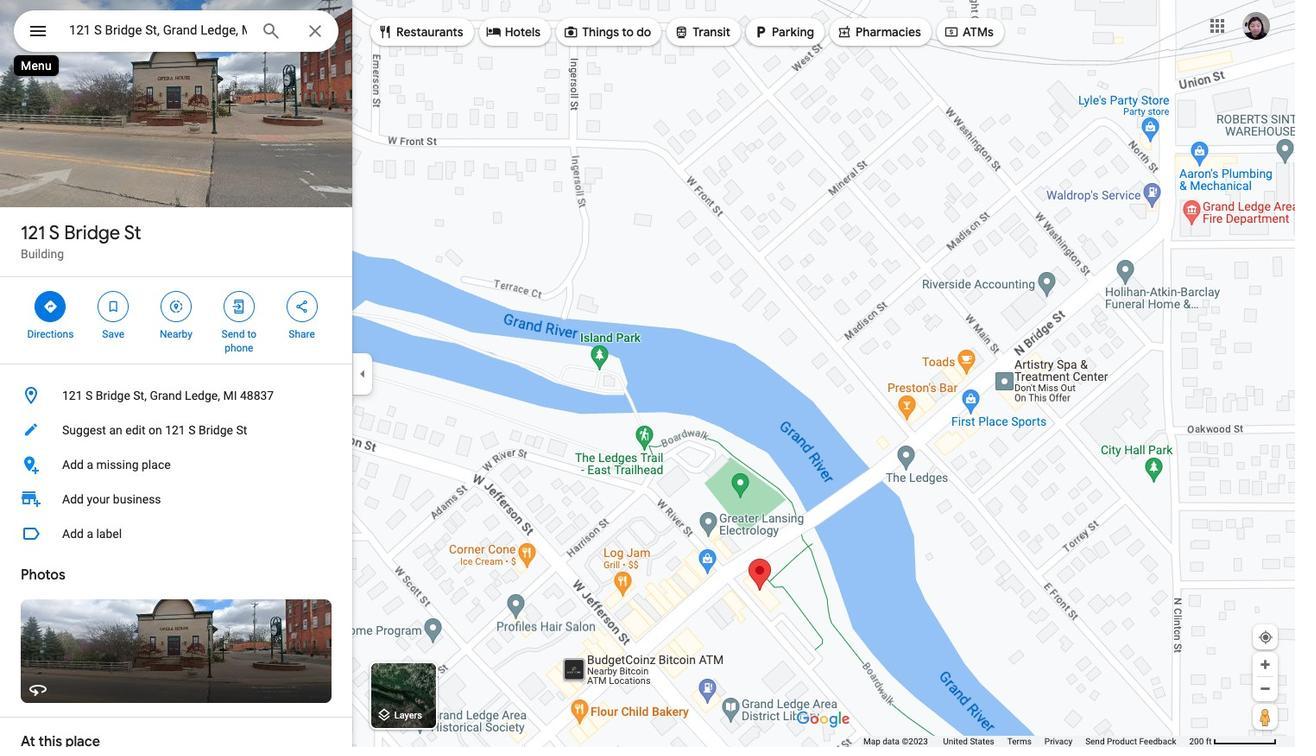 Task type: describe. For each thing, give the bounding box(es) containing it.
states
[[970, 737, 995, 746]]

do
[[637, 24, 652, 40]]

on
[[149, 423, 162, 437]]

add your business
[[62, 492, 161, 506]]


[[377, 22, 393, 41]]

actions for 121 s bridge st region
[[0, 277, 352, 364]]

save
[[102, 328, 124, 340]]

2 vertical spatial 121
[[165, 423, 185, 437]]


[[43, 297, 58, 316]]

edit
[[125, 423, 146, 437]]

s for st
[[49, 221, 60, 245]]

 hotels
[[486, 22, 541, 41]]

label
[[96, 527, 122, 541]]

google maps element
[[0, 0, 1296, 747]]

200 ft button
[[1190, 737, 1278, 746]]

2 horizontal spatial s
[[188, 423, 196, 437]]

product
[[1107, 737, 1138, 746]]

add a missing place
[[62, 458, 171, 472]]


[[28, 19, 48, 43]]

 search field
[[14, 10, 339, 55]]

united states button
[[944, 736, 995, 747]]

add your business link
[[0, 482, 352, 517]]

121 s bridge st building
[[21, 221, 141, 261]]

none field inside "121 s bridge st, grand ledge, mi 48837" field
[[69, 20, 247, 41]]

missing
[[96, 458, 139, 472]]

phone
[[225, 342, 253, 354]]

restaurants
[[397, 24, 464, 40]]

add for add a missing place
[[62, 458, 84, 472]]

add for add a label
[[62, 527, 84, 541]]


[[837, 22, 853, 41]]

pharmacies
[[856, 24, 922, 40]]

121 s bridge st main content
[[0, 0, 352, 747]]


[[753, 22, 769, 41]]

send product feedback button
[[1086, 736, 1177, 747]]

send product feedback
[[1086, 737, 1177, 746]]

zoom in image
[[1259, 658, 1272, 671]]

2 vertical spatial bridge
[[199, 423, 233, 437]]

atms
[[963, 24, 994, 40]]

st inside button
[[236, 423, 247, 437]]

privacy button
[[1045, 736, 1073, 747]]

united
[[944, 737, 968, 746]]

 parking
[[753, 22, 815, 41]]

121 for st,
[[62, 389, 83, 403]]

 button
[[14, 10, 62, 55]]

121 s bridge st, grand ledge, mi 48837
[[62, 389, 274, 403]]

terms
[[1008, 737, 1032, 746]]

a for label
[[87, 527, 93, 541]]

add a label button
[[0, 517, 352, 551]]



Task type: vqa. For each thing, say whether or not it's contained in the screenshot.
'$1,581' text box
no



Task type: locate. For each thing, give the bounding box(es) containing it.
united states
[[944, 737, 995, 746]]

place
[[142, 458, 171, 472]]

0 vertical spatial send
[[222, 328, 245, 340]]

send
[[222, 328, 245, 340], [1086, 737, 1105, 746]]

48837
[[240, 389, 274, 403]]

121
[[21, 221, 45, 245], [62, 389, 83, 403], [165, 423, 185, 437]]

bridge for st
[[64, 221, 120, 245]]

0 horizontal spatial send
[[222, 328, 245, 340]]

add left "label"
[[62, 527, 84, 541]]

ft
[[1207, 737, 1212, 746]]

suggest
[[62, 423, 106, 437]]

0 vertical spatial bridge
[[64, 221, 120, 245]]

s for st,
[[86, 389, 93, 403]]

send for send to phone
[[222, 328, 245, 340]]

1 vertical spatial st
[[236, 423, 247, 437]]

your
[[87, 492, 110, 506]]

feedback
[[1140, 737, 1177, 746]]

a for missing
[[87, 458, 93, 472]]

add a missing place button
[[0, 447, 352, 482]]

1 a from the top
[[87, 458, 93, 472]]

footer containing map data ©2023
[[864, 736, 1190, 747]]

add for add your business
[[62, 492, 84, 506]]

a left "label"
[[87, 527, 93, 541]]

121 for st
[[21, 221, 45, 245]]

add left your
[[62, 492, 84, 506]]

None field
[[69, 20, 247, 41]]

121 inside 121 s bridge st building
[[21, 221, 45, 245]]

 pharmacies
[[837, 22, 922, 41]]

2 add from the top
[[62, 492, 84, 506]]

share
[[289, 328, 315, 340]]

0 vertical spatial 121
[[21, 221, 45, 245]]

©2023
[[902, 737, 928, 746]]

 atms
[[944, 22, 994, 41]]

show your location image
[[1259, 630, 1274, 645]]

terms button
[[1008, 736, 1032, 747]]

121 s bridge st, grand ledge, mi 48837 button
[[0, 378, 352, 413]]

layers
[[395, 710, 422, 722]]

a left the missing
[[87, 458, 93, 472]]

s up building
[[49, 221, 60, 245]]

1 horizontal spatial st
[[236, 423, 247, 437]]

map
[[864, 737, 881, 746]]

map data ©2023
[[864, 737, 931, 746]]

1 horizontal spatial 121
[[62, 389, 83, 403]]

121 up building
[[21, 221, 45, 245]]

2 a from the top
[[87, 527, 93, 541]]

200 ft
[[1190, 737, 1212, 746]]

privacy
[[1045, 737, 1073, 746]]

0 vertical spatial st
[[124, 221, 141, 245]]

s
[[49, 221, 60, 245], [86, 389, 93, 403], [188, 423, 196, 437]]

1 vertical spatial s
[[86, 389, 93, 403]]


[[486, 22, 502, 41]]

2 vertical spatial s
[[188, 423, 196, 437]]

send to phone
[[222, 328, 257, 354]]

 restaurants
[[377, 22, 464, 41]]


[[294, 297, 310, 316]]

1 vertical spatial a
[[87, 527, 93, 541]]


[[563, 22, 579, 41]]

footer
[[864, 736, 1190, 747]]

bridge left st,
[[96, 389, 130, 403]]

bridge
[[64, 221, 120, 245], [96, 389, 130, 403], [199, 423, 233, 437]]

add inside button
[[62, 527, 84, 541]]

3 add from the top
[[62, 527, 84, 541]]

1 horizontal spatial to
[[622, 24, 634, 40]]

1 vertical spatial bridge
[[96, 389, 130, 403]]

business
[[113, 492, 161, 506]]

add inside 'button'
[[62, 458, 84, 472]]

0 horizontal spatial s
[[49, 221, 60, 245]]

send for send product feedback
[[1086, 737, 1105, 746]]

things
[[582, 24, 619, 40]]

a inside 'button'
[[87, 458, 93, 472]]

bridge up 
[[64, 221, 120, 245]]

1 vertical spatial 121
[[62, 389, 83, 403]]

ledge,
[[185, 389, 220, 403]]

send up phone
[[222, 328, 245, 340]]

to
[[622, 24, 634, 40], [247, 328, 257, 340]]

 transit
[[674, 22, 731, 41]]

1 horizontal spatial send
[[1086, 737, 1105, 746]]

0 horizontal spatial to
[[247, 328, 257, 340]]

st,
[[133, 389, 147, 403]]

bridge down ledge,
[[199, 423, 233, 437]]

collapse side panel image
[[353, 364, 372, 383]]

suggest an edit on 121 s bridge st
[[62, 423, 247, 437]]

1 vertical spatial add
[[62, 492, 84, 506]]

0 vertical spatial add
[[62, 458, 84, 472]]

directions
[[27, 328, 74, 340]]

0 horizontal spatial st
[[124, 221, 141, 245]]

a inside button
[[87, 527, 93, 541]]

add down suggest
[[62, 458, 84, 472]]


[[231, 297, 247, 316]]

bridge for st,
[[96, 389, 130, 403]]

a
[[87, 458, 93, 472], [87, 527, 93, 541]]

to inside the send to phone
[[247, 328, 257, 340]]


[[674, 22, 690, 41]]

200
[[1190, 737, 1204, 746]]

footer inside "google maps" element
[[864, 736, 1190, 747]]

1 vertical spatial to
[[247, 328, 257, 340]]

0 vertical spatial a
[[87, 458, 93, 472]]

nearby
[[160, 328, 193, 340]]

parking
[[772, 24, 815, 40]]

121 right on
[[165, 423, 185, 437]]

st inside 121 s bridge st building
[[124, 221, 141, 245]]

0 vertical spatial s
[[49, 221, 60, 245]]

bridge inside 121 s bridge st building
[[64, 221, 120, 245]]

photos
[[21, 567, 65, 584]]

building
[[21, 247, 64, 261]]

transit
[[693, 24, 731, 40]]


[[944, 22, 960, 41]]

s down ledge,
[[188, 423, 196, 437]]

to up phone
[[247, 328, 257, 340]]

zoom out image
[[1259, 682, 1272, 695]]

send inside the send to phone
[[222, 328, 245, 340]]

1 horizontal spatial s
[[86, 389, 93, 403]]

1 add from the top
[[62, 458, 84, 472]]

s up suggest
[[86, 389, 93, 403]]

2 horizontal spatial 121
[[165, 423, 185, 437]]

google account: michele murakami  
(michele.murakami@adept.ai) image
[[1243, 12, 1271, 39]]

add a label
[[62, 527, 122, 541]]

0 horizontal spatial 121
[[21, 221, 45, 245]]

121 S Bridge St, Grand Ledge, MI 48837 field
[[14, 10, 339, 52]]

show street view coverage image
[[1253, 704, 1278, 730]]

st
[[124, 221, 141, 245], [236, 423, 247, 437]]

add
[[62, 458, 84, 472], [62, 492, 84, 506], [62, 527, 84, 541]]

to left do at the top
[[622, 24, 634, 40]]

to inside  things to do
[[622, 24, 634, 40]]

data
[[883, 737, 900, 746]]

s inside 121 s bridge st building
[[49, 221, 60, 245]]

an
[[109, 423, 122, 437]]

1 vertical spatial send
[[1086, 737, 1105, 746]]

suggest an edit on 121 s bridge st button
[[0, 413, 352, 447]]


[[106, 297, 121, 316]]

121 up suggest
[[62, 389, 83, 403]]

send inside button
[[1086, 737, 1105, 746]]

send left 'product'
[[1086, 737, 1105, 746]]


[[168, 297, 184, 316]]

grand
[[150, 389, 182, 403]]

 things to do
[[563, 22, 652, 41]]

mi
[[223, 389, 237, 403]]

2 vertical spatial add
[[62, 527, 84, 541]]

0 vertical spatial to
[[622, 24, 634, 40]]

hotels
[[505, 24, 541, 40]]



